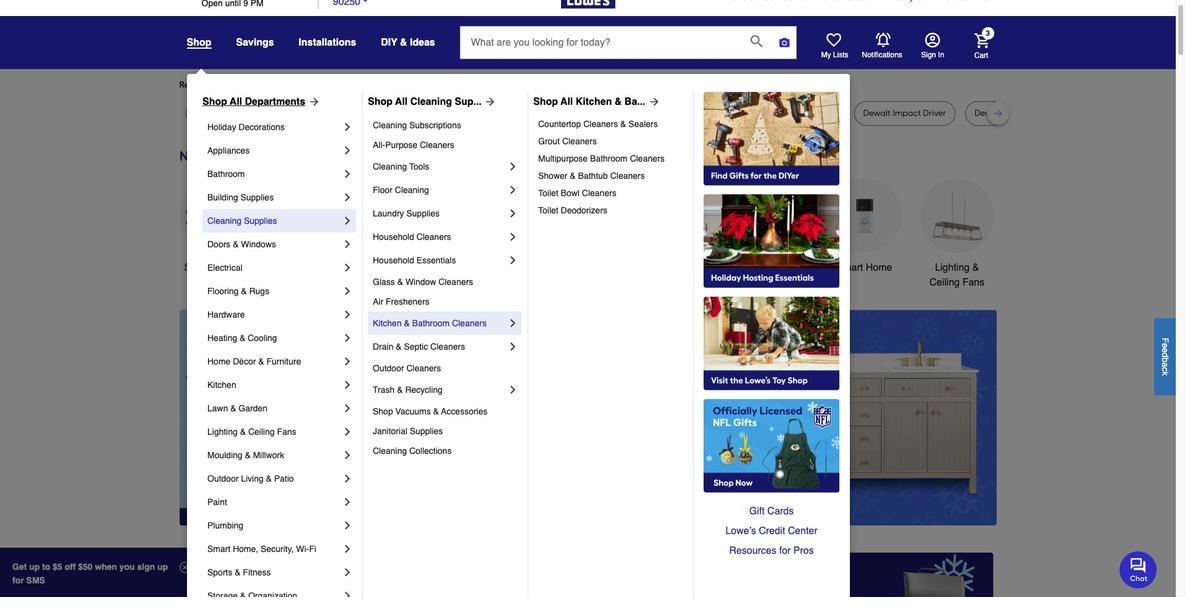 Task type: locate. For each thing, give the bounding box(es) containing it.
lighting inside lighting & ceiling fans
[[935, 262, 970, 273]]

cleaning supplies
[[207, 216, 277, 226]]

1 horizontal spatial decorations
[[468, 277, 520, 288]]

gift
[[749, 506, 765, 517]]

dewalt down shop all cleaning sup...
[[409, 108, 437, 119]]

2 you from the left
[[401, 80, 416, 90]]

6 bit from the left
[[1021, 108, 1031, 119]]

5 dewalt from the left
[[709, 108, 736, 119]]

outdoor inside outdoor tools & equipment
[[644, 262, 680, 273]]

0 vertical spatial shop
[[187, 37, 211, 48]]

all up 'cleaning subscriptions'
[[395, 96, 408, 107]]

driver for impact driver bit
[[522, 108, 545, 119]]

1 horizontal spatial arrow right image
[[645, 96, 660, 108]]

drain
[[373, 342, 393, 352]]

paint link
[[207, 491, 341, 514]]

household down laundry
[[373, 232, 414, 242]]

0 vertical spatial decorations
[[239, 122, 285, 132]]

all for departments
[[230, 96, 242, 107]]

sup...
[[455, 96, 482, 107]]

cleaning for collections
[[373, 446, 407, 456]]

smart home link
[[827, 179, 902, 275]]

& inside "drain & septic cleaners" link
[[396, 342, 402, 352]]

1 vertical spatial lighting & ceiling fans
[[207, 427, 296, 437]]

household essentials link
[[373, 249, 507, 272]]

all up countertop
[[561, 96, 573, 107]]

0 horizontal spatial fans
[[277, 427, 296, 437]]

driver down sign in
[[923, 108, 946, 119]]

cleaning collections
[[373, 446, 452, 456]]

cleaning down all-
[[373, 162, 407, 172]]

toilet down toilet bowl cleaners
[[538, 206, 558, 215]]

rugs
[[249, 286, 269, 296]]

kitchen inside shop all kitchen & ba... link
[[576, 96, 612, 107]]

tools for cleaning tools
[[409, 162, 429, 172]]

arrow right image
[[305, 96, 320, 108], [645, 96, 660, 108], [974, 418, 986, 430]]

2 driver from the left
[[812, 108, 835, 119]]

cleaners down drill bit set
[[583, 119, 618, 129]]

supplies for laundry supplies
[[406, 209, 440, 219]]

search image
[[751, 35, 763, 47]]

0 horizontal spatial impact
[[492, 108, 520, 119]]

1 horizontal spatial bathroom link
[[735, 179, 809, 275]]

for left pros
[[779, 546, 791, 557]]

chevron right image for outdoor living & patio
[[341, 473, 354, 485]]

for inside get up to $5 off $50 when you sign up for sms
[[12, 576, 24, 586]]

gift cards link
[[704, 502, 840, 522]]

living
[[241, 474, 264, 484]]

diy & ideas button
[[381, 31, 435, 54]]

chevron right image
[[341, 168, 354, 180], [507, 184, 519, 196], [341, 191, 354, 204], [341, 238, 354, 251], [341, 285, 354, 298], [341, 309, 354, 321], [507, 317, 519, 330], [341, 379, 354, 391], [507, 384, 519, 396], [341, 402, 354, 415], [341, 449, 354, 462], [341, 473, 354, 485], [341, 496, 354, 509], [341, 543, 354, 556], [341, 567, 354, 579]]

fresheners
[[386, 297, 430, 307]]

dewalt right bit set
[[709, 108, 736, 119]]

household for household essentials
[[373, 256, 414, 265]]

outdoor for outdoor cleaners
[[373, 364, 404, 373]]

1 vertical spatial shop
[[184, 262, 207, 273]]

arrow right image for shop all kitchen & ba...
[[645, 96, 660, 108]]

kitchen for kitchen
[[207, 380, 236, 390]]

supplies up cleaning supplies
[[241, 193, 274, 202]]

outdoor for outdoor living & patio
[[207, 474, 239, 484]]

center
[[788, 526, 818, 537]]

chevron right image
[[341, 121, 354, 133], [341, 144, 354, 157], [507, 160, 519, 173], [507, 207, 519, 220], [341, 215, 354, 227], [507, 231, 519, 243], [507, 254, 519, 267], [341, 262, 354, 274], [341, 332, 354, 344], [507, 341, 519, 353], [341, 356, 354, 368], [341, 426, 354, 438], [341, 520, 354, 532], [341, 590, 354, 598]]

to
[[42, 562, 50, 572]]

supplies up "household cleaners"
[[406, 209, 440, 219]]

scroll to item #5 element
[[753, 502, 785, 510]]

ceiling
[[930, 277, 960, 288], [248, 427, 275, 437]]

cleaning up dewalt bit set
[[410, 96, 452, 107]]

all left deals
[[210, 262, 220, 273]]

None search field
[[460, 26, 797, 71]]

supplies down shop vacuums & accessories
[[410, 427, 443, 436]]

1 horizontal spatial you
[[401, 80, 416, 90]]

you up shop all cleaning sup...
[[401, 80, 416, 90]]

all for cleaning
[[395, 96, 408, 107]]

shop all cleaning sup... link
[[368, 94, 496, 109]]

0 horizontal spatial lighting
[[207, 427, 238, 437]]

dewalt down "cart"
[[975, 108, 1002, 119]]

0 vertical spatial household
[[373, 232, 414, 242]]

3 dewalt from the left
[[325, 108, 352, 119]]

cleaning down janitorial
[[373, 446, 407, 456]]

outdoor cleaners
[[373, 364, 441, 373]]

chevron down image
[[360, 0, 370, 5]]

shop for shop all cleaning sup...
[[368, 96, 393, 107]]

floor cleaning link
[[373, 178, 507, 202]]

kitchen up drill bit set
[[576, 96, 612, 107]]

more suggestions for you
[[316, 80, 416, 90]]

cleaning supplies link
[[207, 209, 341, 233]]

1 dewalt from the left
[[195, 108, 222, 119]]

shop these last-minute gifts. $99 or less. quantities are limited and won't last. image
[[179, 310, 379, 526]]

e up d at the bottom right
[[1160, 343, 1170, 348]]

scroll to item #4 image
[[723, 504, 753, 509]]

shop down more suggestions for you link on the top
[[368, 96, 393, 107]]

grout cleaners
[[538, 136, 597, 146]]

2 horizontal spatial outdoor
[[644, 262, 680, 273]]

4 set from the left
[[1033, 108, 1046, 119]]

supplies inside building supplies link
[[241, 193, 274, 202]]

smart for smart home, security, wi-fi
[[207, 544, 230, 554]]

0 vertical spatial smart
[[837, 262, 863, 273]]

chevron right image for moulding & millwork
[[341, 449, 354, 462]]

f e e d b a c k button
[[1154, 318, 1176, 395]]

my lists link
[[821, 33, 848, 60]]

2 impact from the left
[[782, 108, 810, 119]]

trash & recycling
[[373, 385, 443, 395]]

0 horizontal spatial shop
[[202, 96, 227, 107]]

essentials
[[417, 256, 456, 265]]

2 up from the left
[[157, 562, 168, 572]]

e up b
[[1160, 348, 1170, 353]]

1 you from the left
[[292, 80, 306, 90]]

2 dewalt from the left
[[251, 108, 278, 119]]

shop left electrical
[[184, 262, 207, 273]]

dewalt for dewalt drill bit set
[[975, 108, 1002, 119]]

$5
[[53, 562, 62, 572]]

0 vertical spatial lighting & ceiling fans
[[930, 262, 985, 288]]

scroll to item #2 image
[[664, 504, 694, 509]]

Search Query text field
[[460, 27, 741, 59]]

0 vertical spatial home
[[866, 262, 892, 273]]

4 dewalt from the left
[[409, 108, 437, 119]]

cart
[[974, 51, 988, 60]]

tools inside outdoor tools & equipment
[[682, 262, 705, 273]]

& inside lighting & ceiling fans
[[972, 262, 979, 273]]

1 horizontal spatial impact
[[782, 108, 810, 119]]

all for deals
[[210, 262, 220, 273]]

& inside home décor & furniture link
[[258, 357, 264, 367]]

4 bit from the left
[[603, 108, 613, 119]]

electrical link
[[207, 256, 341, 280]]

1 impact from the left
[[492, 108, 520, 119]]

dewalt for dewalt tool
[[251, 108, 278, 119]]

3 drill from the left
[[738, 108, 753, 119]]

2 shop from the left
[[368, 96, 393, 107]]

cleaning down building
[[207, 216, 242, 226]]

multipurpose
[[538, 154, 588, 164]]

1 horizontal spatial home
[[866, 262, 892, 273]]

shop up impact driver bit
[[533, 96, 558, 107]]

up
[[29, 562, 40, 572], [157, 562, 168, 572]]

2 bit from the left
[[439, 108, 449, 119]]

collections
[[409, 446, 452, 456]]

2 vertical spatial outdoor
[[207, 474, 239, 484]]

cards
[[767, 506, 794, 517]]

2 horizontal spatial impact
[[893, 108, 921, 119]]

chevron right image for cleaning tools
[[507, 160, 519, 173]]

1 horizontal spatial ceiling
[[930, 277, 960, 288]]

2 household from the top
[[373, 256, 414, 265]]

arrow right image inside shop all kitchen & ba... link
[[645, 96, 660, 108]]

flooring & rugs link
[[207, 280, 341, 303]]

kitchen link
[[207, 373, 341, 397]]

1 vertical spatial outdoor
[[373, 364, 404, 373]]

toilet down shower
[[538, 188, 558, 198]]

chevron right image for kitchen
[[341, 379, 354, 391]]

you left more
[[292, 80, 306, 90]]

diy & ideas
[[381, 37, 435, 48]]

flooring & rugs
[[207, 286, 269, 296]]

kitchen inside kitchen "link"
[[207, 380, 236, 390]]

& inside shower & bathtub cleaners link
[[570, 171, 576, 181]]

0 horizontal spatial arrow right image
[[305, 96, 320, 108]]

millwork
[[253, 451, 284, 460]]

décor
[[233, 357, 256, 367]]

recycling
[[405, 385, 443, 395]]

doors & windows link
[[207, 233, 341, 256]]

& inside moulding & millwork link
[[245, 451, 251, 460]]

0 vertical spatial lighting & ceiling fans link
[[920, 179, 994, 290]]

scroll to item #3 image
[[694, 504, 723, 509]]

chevron right image for holiday decorations
[[341, 121, 354, 133]]

floor
[[373, 185, 393, 195]]

1 household from the top
[[373, 232, 414, 242]]

decorations for christmas
[[468, 277, 520, 288]]

up left to
[[29, 562, 40, 572]]

0 horizontal spatial up
[[29, 562, 40, 572]]

for
[[279, 80, 290, 90], [388, 80, 399, 90], [779, 546, 791, 557], [12, 576, 24, 586]]

2 toilet from the top
[[538, 206, 558, 215]]

1 vertical spatial decorations
[[468, 277, 520, 288]]

drill for dewalt drill bit
[[354, 108, 369, 119]]

1 vertical spatial smart
[[207, 544, 230, 554]]

tools up equipment
[[682, 262, 705, 273]]

0 vertical spatial lighting
[[935, 262, 970, 273]]

outdoor up equipment
[[644, 262, 680, 273]]

1 vertical spatial fans
[[277, 427, 296, 437]]

3 shop from the left
[[533, 96, 558, 107]]

impact for impact driver
[[782, 108, 810, 119]]

1 vertical spatial lighting & ceiling fans link
[[207, 420, 341, 444]]

1 horizontal spatial up
[[157, 562, 168, 572]]

1 vertical spatial kitchen
[[373, 319, 402, 328]]

0 vertical spatial toilet
[[538, 188, 558, 198]]

cleaners up essentials
[[417, 232, 451, 242]]

kitchen
[[576, 96, 612, 107], [373, 319, 402, 328], [207, 380, 236, 390]]

tools down all-purpose cleaners
[[409, 162, 429, 172]]

cleaners up recycling
[[406, 364, 441, 373]]

cleaning up all-
[[373, 120, 407, 130]]

cleaning for supplies
[[207, 216, 242, 226]]

sign in
[[921, 51, 944, 59]]

kitchen inside kitchen & bathroom cleaners link
[[373, 319, 402, 328]]

1 horizontal spatial kitchen
[[373, 319, 402, 328]]

2 vertical spatial shop
[[373, 407, 393, 417]]

0 horizontal spatial home
[[207, 357, 230, 367]]

household up glass
[[373, 256, 414, 265]]

dewalt down more
[[325, 108, 352, 119]]

shop down recommended
[[202, 96, 227, 107]]

1 horizontal spatial smart
[[837, 262, 863, 273]]

moulding & millwork
[[207, 451, 284, 460]]

glass & window cleaners link
[[373, 272, 519, 292]]

decorations down the dewalt tool
[[239, 122, 285, 132]]

0 vertical spatial fans
[[963, 277, 985, 288]]

christmas decorations
[[468, 262, 520, 288]]

smart for smart home
[[837, 262, 863, 273]]

more
[[316, 80, 336, 90]]

outdoor down moulding at the bottom of page
[[207, 474, 239, 484]]

dewalt impact driver
[[863, 108, 946, 119]]

1 vertical spatial household
[[373, 256, 414, 265]]

1 drill from the left
[[354, 108, 369, 119]]

air fresheners
[[373, 297, 430, 307]]

& inside the diy & ideas button
[[400, 37, 407, 48]]

1 horizontal spatial driver
[[812, 108, 835, 119]]

4 drill from the left
[[1004, 108, 1019, 119]]

chevron right image for cleaning supplies
[[341, 215, 354, 227]]

chevron right image for doors & windows
[[341, 238, 354, 251]]

chat invite button image
[[1120, 551, 1157, 589]]

1 toilet from the top
[[538, 188, 558, 198]]

cleaners down subscriptions at the top of the page
[[420, 140, 455, 150]]

0 horizontal spatial you
[[292, 80, 306, 90]]

supplies inside cleaning supplies link
[[244, 216, 277, 226]]

7 dewalt from the left
[[975, 108, 1002, 119]]

drill for dewalt drill
[[738, 108, 753, 119]]

chevron right image for flooring & rugs
[[341, 285, 354, 298]]

1 shop from the left
[[202, 96, 227, 107]]

drain & septic cleaners
[[373, 342, 465, 352]]

driver down my
[[812, 108, 835, 119]]

outdoor up trash
[[373, 364, 404, 373]]

1 horizontal spatial shop
[[368, 96, 393, 107]]

vacuums
[[395, 407, 431, 417]]

plumbing link
[[207, 514, 341, 538]]

all-purpose cleaners
[[373, 140, 455, 150]]

lowe's home improvement notification center image
[[876, 33, 890, 47]]

2 horizontal spatial driver
[[923, 108, 946, 119]]

2 horizontal spatial kitchen
[[576, 96, 612, 107]]

lawn
[[207, 404, 228, 414]]

toilet bowl cleaners
[[538, 188, 617, 198]]

driver up countertop
[[522, 108, 545, 119]]

1 horizontal spatial outdoor
[[373, 364, 404, 373]]

you
[[292, 80, 306, 90], [401, 80, 416, 90]]

chevron right image for appliances
[[341, 144, 354, 157]]

3 bit from the left
[[547, 108, 557, 119]]

ba...
[[625, 96, 645, 107]]

dewalt for dewalt
[[195, 108, 222, 119]]

cleaners inside 'link'
[[420, 140, 455, 150]]

supplies up windows
[[244, 216, 277, 226]]

sign
[[137, 562, 155, 572]]

floor cleaning
[[373, 185, 429, 195]]

purpose
[[385, 140, 418, 150]]

you for more suggestions for you
[[401, 80, 416, 90]]

0 horizontal spatial kitchen
[[207, 380, 236, 390]]

home inside smart home link
[[866, 262, 892, 273]]

0 horizontal spatial outdoor
[[207, 474, 239, 484]]

dewalt down shop all departments
[[251, 108, 278, 119]]

shop all kitchen & ba...
[[533, 96, 645, 107]]

impact
[[492, 108, 520, 119], [782, 108, 810, 119], [893, 108, 921, 119]]

supplies for building supplies
[[241, 193, 274, 202]]

window
[[405, 277, 436, 287]]

decorations for holiday
[[239, 122, 285, 132]]

dewalt down the notifications
[[863, 108, 891, 119]]

up right sign
[[157, 562, 168, 572]]

decorations down christmas
[[468, 277, 520, 288]]

arrow right image inside shop all departments link
[[305, 96, 320, 108]]

appliances
[[207, 146, 250, 156]]

2 vertical spatial kitchen
[[207, 380, 236, 390]]

1 vertical spatial home
[[207, 357, 230, 367]]

household
[[373, 232, 414, 242], [373, 256, 414, 265]]

1 horizontal spatial lighting & ceiling fans link
[[920, 179, 994, 290]]

heating
[[207, 333, 237, 343]]

shop for shop all kitchen & ba...
[[533, 96, 558, 107]]

2 set from the left
[[615, 108, 627, 119]]

cleaning up the laundry supplies
[[395, 185, 429, 195]]

for down get
[[12, 576, 24, 586]]

arrow right image
[[482, 96, 496, 108]]

1 vertical spatial lighting
[[207, 427, 238, 437]]

outdoor
[[644, 262, 680, 273], [373, 364, 404, 373], [207, 474, 239, 484]]

1 vertical spatial toilet
[[538, 206, 558, 215]]

1 horizontal spatial lighting
[[935, 262, 970, 273]]

chevron right image for bathroom
[[341, 168, 354, 180]]

arrow left image
[[409, 418, 421, 430]]

chevron right image for household essentials
[[507, 254, 519, 267]]

6 dewalt from the left
[[863, 108, 891, 119]]

0 vertical spatial outdoor
[[644, 262, 680, 273]]

& inside 'outdoor living & patio' link
[[266, 474, 272, 484]]

3 impact from the left
[[893, 108, 921, 119]]

bathroom link
[[207, 162, 341, 186], [735, 179, 809, 275]]

0 vertical spatial kitchen
[[576, 96, 612, 107]]

multipurpose bathroom cleaners
[[538, 154, 665, 164]]

0 horizontal spatial lighting & ceiling fans link
[[207, 420, 341, 444]]

recommended searches for you heading
[[179, 79, 997, 91]]

shop up recommended
[[187, 37, 211, 48]]

toilet for toilet bowl cleaners
[[538, 188, 558, 198]]

dewalt up holiday
[[195, 108, 222, 119]]

shower & bathtub cleaners
[[538, 171, 645, 181]]

2 horizontal spatial shop
[[533, 96, 558, 107]]

supplies inside laundry supplies 'link'
[[406, 209, 440, 219]]

cleaners down multipurpose bathroom cleaners link on the top
[[610, 171, 645, 181]]

all down recommended searches for you
[[230, 96, 242, 107]]

kitchen up "lawn"
[[207, 380, 236, 390]]

0 horizontal spatial driver
[[522, 108, 545, 119]]

1 driver from the left
[[522, 108, 545, 119]]

for up 'departments'
[[279, 80, 290, 90]]

cooling
[[248, 333, 277, 343]]

kitchen down 'air'
[[373, 319, 402, 328]]

dewalt for dewalt impact driver
[[863, 108, 891, 119]]

0 horizontal spatial decorations
[[239, 122, 285, 132]]

&
[[400, 37, 407, 48], [615, 96, 622, 107], [620, 119, 626, 129], [570, 171, 576, 181], [233, 240, 239, 249], [708, 262, 715, 273], [972, 262, 979, 273], [397, 277, 403, 287], [241, 286, 247, 296], [404, 319, 410, 328], [240, 333, 245, 343], [396, 342, 402, 352], [258, 357, 264, 367], [397, 385, 403, 395], [230, 404, 236, 414], [433, 407, 439, 417], [240, 427, 246, 437], [245, 451, 251, 460], [266, 474, 272, 484], [235, 568, 241, 578]]

1 horizontal spatial fans
[[963, 277, 985, 288]]

1 vertical spatial ceiling
[[248, 427, 275, 437]]

supplies inside janitorial supplies link
[[410, 427, 443, 436]]

toilet deodorizers
[[538, 206, 607, 215]]

driver for impact driver
[[812, 108, 835, 119]]

chevron right image for floor cleaning
[[507, 184, 519, 196]]

2 horizontal spatial arrow right image
[[974, 418, 986, 430]]

cleaning inside "link"
[[373, 446, 407, 456]]

find gifts for the diyer. image
[[704, 92, 840, 186]]

shop vacuums & accessories
[[373, 407, 487, 417]]

shop up janitorial
[[373, 407, 393, 417]]

subscriptions
[[409, 120, 461, 130]]

0 horizontal spatial smart
[[207, 544, 230, 554]]

0 vertical spatial ceiling
[[930, 277, 960, 288]]



Task type: describe. For each thing, give the bounding box(es) containing it.
0 horizontal spatial ceiling
[[248, 427, 275, 437]]

& inside lawn & garden link
[[230, 404, 236, 414]]

3
[[986, 29, 990, 38]]

searches
[[241, 80, 277, 90]]

2 e from the top
[[1160, 348, 1170, 353]]

up to 30 percent off select grills and accessories. image
[[737, 553, 994, 598]]

& inside trash & recycling link
[[397, 385, 403, 395]]

shop all deals
[[184, 262, 248, 273]]

tools up glass
[[390, 262, 413, 273]]

lowe's home improvement cart image
[[974, 33, 989, 48]]

& inside kitchen & bathroom cleaners link
[[404, 319, 410, 328]]

sealers
[[629, 119, 658, 129]]

$50
[[78, 562, 93, 572]]

chevron right image for drain & septic cleaners
[[507, 341, 519, 353]]

sports & fitness link
[[207, 561, 341, 585]]

home décor & furniture link
[[207, 350, 341, 373]]

equipment
[[656, 277, 703, 288]]

home inside home décor & furniture link
[[207, 357, 230, 367]]

smart home, security, wi-fi link
[[207, 538, 341, 561]]

kitchen & bathroom cleaners link
[[373, 312, 507, 335]]

sign in button
[[921, 33, 944, 60]]

off
[[65, 562, 76, 572]]

tools for outdoor tools & equipment
[[682, 262, 705, 273]]

resources
[[729, 546, 777, 557]]

holiday decorations link
[[207, 115, 341, 139]]

toilet for toilet deodorizers
[[538, 206, 558, 215]]

3 set from the left
[[668, 108, 681, 119]]

shop for shop vacuums & accessories
[[373, 407, 393, 417]]

drain & septic cleaners link
[[373, 335, 507, 359]]

tools link
[[365, 179, 439, 275]]

chevron right image for household cleaners
[[507, 231, 519, 243]]

lowe's credit center
[[726, 526, 818, 537]]

paint
[[207, 498, 227, 507]]

lawn & garden link
[[207, 397, 341, 420]]

get up to 2 free select tools or batteries when you buy 1 with select purchases. image
[[182, 553, 439, 598]]

& inside shop all kitchen & ba... link
[[615, 96, 622, 107]]

dewalt for dewalt bit set
[[409, 108, 437, 119]]

janitorial
[[373, 427, 407, 436]]

shop for shop all departments
[[202, 96, 227, 107]]

bit set
[[656, 108, 681, 119]]

impact for impact driver bit
[[492, 108, 520, 119]]

officially licensed n f l gifts. shop now. image
[[704, 399, 840, 493]]

& inside "glass & window cleaners" link
[[397, 277, 403, 287]]

laundry supplies link
[[373, 202, 507, 225]]

kitchen for kitchen & bathroom cleaners
[[373, 319, 402, 328]]

chevron right image for hardware
[[341, 309, 354, 321]]

security,
[[261, 544, 294, 554]]

cleaners down air fresheners link
[[452, 319, 487, 328]]

chevron right image for building supplies
[[341, 191, 354, 204]]

chevron right image for laundry supplies
[[507, 207, 519, 220]]

chevron right image for home décor & furniture
[[341, 356, 354, 368]]

lowe's home improvement lists image
[[826, 33, 841, 48]]

cleaners up air fresheners link
[[439, 277, 473, 287]]

3 driver from the left
[[923, 108, 946, 119]]

& inside sports & fitness link
[[235, 568, 241, 578]]

in
[[938, 51, 944, 59]]

1 bit from the left
[[371, 108, 381, 119]]

deodorizers
[[561, 206, 607, 215]]

chevron right image for sports & fitness
[[341, 567, 354, 579]]

supplies for cleaning supplies
[[244, 216, 277, 226]]

plumbing
[[207, 521, 243, 531]]

savings
[[236, 37, 274, 48]]

holiday decorations
[[207, 122, 285, 132]]

gift cards
[[749, 506, 794, 517]]

camera image
[[778, 36, 791, 49]]

cleaners up multipurpose
[[562, 136, 597, 146]]

doors
[[207, 240, 230, 249]]

1 up from the left
[[29, 562, 40, 572]]

drill for dewalt drill bit set
[[1004, 108, 1019, 119]]

1 set from the left
[[451, 108, 464, 119]]

resources for pros link
[[704, 541, 840, 561]]

outdoor for outdoor tools & equipment
[[644, 262, 680, 273]]

when
[[95, 562, 117, 572]]

moulding & millwork link
[[207, 444, 341, 467]]

chevron right image for plumbing
[[341, 520, 354, 532]]

dewalt for dewalt drill
[[709, 108, 736, 119]]

kitchen & bathroom cleaners
[[373, 319, 487, 328]]

resources for pros
[[729, 546, 814, 557]]

heating & cooling link
[[207, 327, 341, 350]]

0 horizontal spatial lighting & ceiling fans
[[207, 427, 296, 437]]

0 horizontal spatial bathroom link
[[207, 162, 341, 186]]

outdoor tools & equipment link
[[642, 179, 716, 290]]

appliances link
[[207, 139, 341, 162]]

shower & bathtub cleaners link
[[538, 167, 685, 185]]

supplies for janitorial supplies
[[410, 427, 443, 436]]

savings button
[[236, 31, 274, 54]]

2 drill from the left
[[586, 108, 600, 119]]

5 bit from the left
[[656, 108, 666, 119]]

installations
[[299, 37, 356, 48]]

new deals every day during 25 days of deals image
[[179, 146, 997, 166]]

smart home
[[837, 262, 892, 273]]

outdoor cleaners link
[[373, 359, 519, 378]]

doors & windows
[[207, 240, 276, 249]]

shop all deals link
[[179, 179, 253, 275]]

chevron right image for trash & recycling
[[507, 384, 519, 396]]

all-
[[373, 140, 385, 150]]

countertop cleaners & sealers
[[538, 119, 658, 129]]

home,
[[233, 544, 258, 554]]

1 e from the top
[[1160, 343, 1170, 348]]

up to 40 percent off select vanities. plus get free local delivery on select vanities. image
[[398, 310, 997, 526]]

septic
[[404, 342, 428, 352]]

countertop cleaners & sealers link
[[538, 115, 685, 133]]

chevron right image for paint
[[341, 496, 354, 509]]

dewalt for dewalt drill bit
[[325, 108, 352, 119]]

cleaners down sealers
[[630, 154, 665, 164]]

christmas decorations link
[[457, 179, 531, 290]]

you for recommended searches for you
[[292, 80, 306, 90]]

chevron right image for lighting & ceiling fans
[[341, 426, 354, 438]]

electrical
[[207, 263, 242, 273]]

shop all cleaning sup...
[[368, 96, 482, 107]]

fitness
[[243, 568, 271, 578]]

& inside countertop cleaners & sealers link
[[620, 119, 626, 129]]

cleaning for tools
[[373, 162, 407, 172]]

all for kitchen
[[561, 96, 573, 107]]

up to 35 percent off select small appliances. image
[[459, 553, 717, 598]]

shop for shop
[[187, 37, 211, 48]]

1 horizontal spatial lighting & ceiling fans
[[930, 262, 985, 288]]

shop vacuums & accessories link
[[373, 402, 519, 422]]

household for household cleaners
[[373, 232, 414, 242]]

arrow right image for shop all departments
[[305, 96, 320, 108]]

& inside shop vacuums & accessories link
[[433, 407, 439, 417]]

countertop
[[538, 119, 581, 129]]

cleaning for subscriptions
[[373, 120, 407, 130]]

& inside the doors & windows link
[[233, 240, 239, 249]]

multipurpose bathroom cleaners link
[[538, 150, 685, 167]]

chevron right image for lawn & garden
[[341, 402, 354, 415]]

cleaners down bathtub
[[582, 188, 617, 198]]

janitorial supplies
[[373, 427, 443, 436]]

holiday hosting essentials. image
[[704, 194, 840, 288]]

lists
[[833, 51, 848, 59]]

shower
[[538, 171, 568, 181]]

shop button
[[187, 36, 211, 49]]

furniture
[[266, 357, 301, 367]]

dewalt tool
[[251, 108, 296, 119]]

tool
[[280, 108, 296, 119]]

air
[[373, 297, 383, 307]]

chevron right image for electrical
[[341, 262, 354, 274]]

& inside outdoor tools & equipment
[[708, 262, 715, 273]]

chevron right image for heating & cooling
[[341, 332, 354, 344]]

chevron right image for kitchen & bathroom cleaners
[[507, 317, 519, 330]]

bathtub
[[578, 171, 608, 181]]

heating & cooling
[[207, 333, 277, 343]]

& inside "flooring & rugs" link
[[241, 286, 247, 296]]

lowe's home improvement account image
[[925, 33, 940, 48]]

hardware link
[[207, 303, 341, 327]]

sign
[[921, 51, 936, 59]]

c
[[1160, 367, 1170, 372]]

chevron right image for smart home, security, wi-fi
[[341, 543, 354, 556]]

glass & window cleaners
[[373, 277, 473, 287]]

visit the lowe's toy shop. image
[[704, 297, 840, 391]]

get up to $5 off $50 when you sign up for sms
[[12, 562, 168, 586]]

toilet bowl cleaners link
[[538, 185, 685, 202]]

shop for shop all deals
[[184, 262, 207, 273]]

credit
[[759, 526, 785, 537]]

& inside heating & cooling link
[[240, 333, 245, 343]]

cleaning tools link
[[373, 155, 507, 178]]

hardware
[[207, 310, 245, 320]]

for right suggestions
[[388, 80, 399, 90]]

cleaning subscriptions
[[373, 120, 461, 130]]

cleaners up outdoor cleaners link
[[430, 342, 465, 352]]

air fresheners link
[[373, 292, 519, 312]]

building
[[207, 193, 238, 202]]

lowe's home improvement logo image
[[561, 0, 615, 23]]

household cleaners link
[[373, 225, 507, 249]]



Task type: vqa. For each thing, say whether or not it's contained in the screenshot.
Drain
yes



